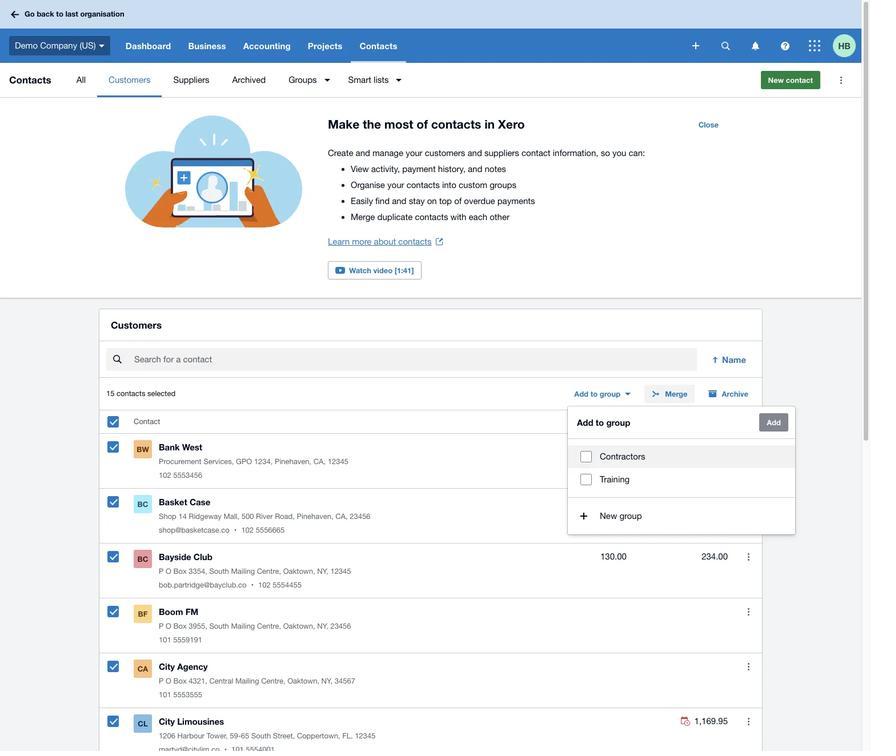 Task type: locate. For each thing, give the bounding box(es) containing it.
banner containing hb
[[0, 0, 862, 63]]

Search for a contact field
[[133, 349, 698, 371]]

south right 3354,
[[210, 567, 229, 576]]

0 vertical spatial contacts
[[360, 41, 398, 51]]

all button
[[65, 63, 97, 97]]

activity,
[[372, 164, 400, 174]]

0 vertical spatial contact
[[787, 75, 814, 85]]

merge left archive button
[[666, 390, 688, 399]]

menu
[[65, 63, 752, 97]]

0 vertical spatial 101
[[159, 636, 171, 645]]

navigation
[[117, 29, 685, 63]]

navigation containing dashboard
[[117, 29, 685, 63]]

city right ca at the left bottom of the page
[[159, 662, 175, 672]]

0 vertical spatial city
[[159, 662, 175, 672]]

ca, right road,
[[336, 513, 348, 521]]

oaktown, inside bayside club p o box 3354, south mailing centre, oaktown, ny, 12345 bob.partridge@bayclub.co • 102 5554455
[[283, 567, 315, 576]]

1 p from the top
[[159, 567, 164, 576]]

1 horizontal spatial new
[[769, 75, 785, 85]]

0 vertical spatial 12345
[[328, 458, 349, 466]]

contact left the actions menu icon
[[787, 75, 814, 85]]

river
[[256, 513, 273, 521]]

1 bc from the top
[[138, 500, 148, 509]]

1 vertical spatial mailing
[[231, 622, 255, 631]]

payments
[[498, 196, 536, 206]]

ca,
[[314, 458, 326, 466], [336, 513, 348, 521]]

mailing right 3955,
[[231, 622, 255, 631]]

500
[[242, 513, 254, 521]]

box inside boom fm p o box 3955, south mailing centre, oaktown, ny, 23456 101 5559191
[[174, 622, 187, 631]]

p for city agency
[[159, 677, 164, 686]]

ny, for bayside club
[[317, 567, 329, 576]]

1 vertical spatial new
[[600, 511, 618, 521]]

o down boom
[[166, 622, 172, 631]]

p down bayside
[[159, 567, 164, 576]]

pinehaven, inside bank west procurement services, gpo 1234, pinehaven, ca, 12345 102 5553456
[[275, 458, 312, 466]]

1 vertical spatial contacts
[[9, 74, 51, 86]]

contact
[[787, 75, 814, 85], [522, 148, 551, 158]]

2 o from the top
[[166, 622, 172, 631]]

tower,
[[207, 732, 228, 741]]

1 o from the top
[[166, 567, 172, 576]]

suppliers
[[485, 148, 520, 158]]

• inside bayside club p o box 3354, south mailing centre, oaktown, ny, 12345 bob.partridge@bayclub.co • 102 5554455
[[251, 581, 254, 590]]

2 vertical spatial o
[[166, 677, 172, 686]]

0 vertical spatial 102
[[159, 471, 171, 480]]

ridgeway
[[189, 513, 222, 521]]

of right top
[[455, 196, 462, 206]]

0 vertical spatial to
[[56, 9, 63, 18]]

view activity, payment history, and notes
[[351, 164, 507, 174]]

2 vertical spatial box
[[174, 677, 187, 686]]

information,
[[553, 148, 599, 158]]

central
[[210, 677, 233, 686]]

0 vertical spatial new
[[769, 75, 785, 85]]

3 o from the top
[[166, 677, 172, 686]]

0 vertical spatial p
[[159, 567, 164, 576]]

• for bayside club
[[251, 581, 254, 590]]

1 vertical spatial your
[[388, 180, 405, 190]]

add to group up you
[[575, 390, 621, 399]]

mailing inside city agency p o box 4321, central mailing centre, oaktown, ny, 34567 101 5553555
[[236, 677, 259, 686]]

box inside bayside club p o box 3354, south mailing centre, oaktown, ny, 12345 bob.partridge@bayclub.co • 102 5554455
[[174, 567, 187, 576]]

banner
[[0, 0, 862, 63]]

dashboard link
[[117, 29, 180, 63]]

learn more about contacts link
[[328, 234, 443, 250]]

0 vertical spatial •
[[234, 526, 237, 535]]

ca, right 1234,
[[314, 458, 326, 466]]

1 vertical spatial 12345
[[331, 567, 351, 576]]

o for bayside
[[166, 567, 172, 576]]

you owe
[[599, 418, 627, 426]]

archived button
[[221, 63, 277, 97]]

0 vertical spatial mailing
[[231, 567, 255, 576]]

south inside boom fm p o box 3955, south mailing centre, oaktown, ny, 23456 101 5559191
[[210, 622, 229, 631]]

p inside city agency p o box 4321, central mailing centre, oaktown, ny, 34567 101 5553555
[[159, 677, 164, 686]]

and up duplicate
[[392, 196, 407, 206]]

0 horizontal spatial contact
[[522, 148, 551, 158]]

1 vertical spatial pinehaven,
[[297, 513, 334, 521]]

1 101 from the top
[[159, 636, 171, 645]]

contacts
[[432, 117, 482, 132], [407, 180, 440, 190], [415, 212, 449, 222], [399, 237, 432, 246], [117, 390, 145, 398]]

0 vertical spatial box
[[174, 567, 187, 576]]

group up the you owe
[[600, 390, 621, 399]]

1 vertical spatial 102
[[242, 526, 254, 535]]

1 vertical spatial p
[[159, 622, 164, 631]]

3 box from the top
[[174, 677, 187, 686]]

0 vertical spatial bc
[[138, 500, 148, 509]]

15 contacts selected
[[106, 390, 176, 398]]

2 city from the top
[[159, 717, 175, 727]]

group
[[600, 390, 621, 399], [607, 418, 631, 428], [620, 511, 643, 521]]

bc left bayside
[[138, 555, 148, 564]]

box up 5559191 on the bottom left
[[174, 622, 187, 631]]

centre, up 5554455
[[257, 567, 281, 576]]

102 inside basket case shop 14 ridgeway mall, 500 river road, pinehaven, ca, 23456 shop@basketcase.co • 102 5556665
[[242, 526, 254, 535]]

3 p from the top
[[159, 677, 164, 686]]

1 vertical spatial centre,
[[257, 622, 281, 631]]

archived
[[232, 75, 266, 85]]

to inside "popup button"
[[591, 390, 598, 399]]

o inside boom fm p o box 3955, south mailing centre, oaktown, ny, 23456 101 5559191
[[166, 622, 172, 631]]

centre, right central
[[261, 677, 286, 686]]

and up custom
[[468, 164, 483, 174]]

centre, inside boom fm p o box 3955, south mailing centre, oaktown, ny, 23456 101 5559191
[[257, 622, 281, 631]]

suppliers button
[[162, 63, 221, 97]]

1 horizontal spatial 102
[[242, 526, 254, 535]]

0 horizontal spatial of
[[417, 117, 428, 132]]

watch
[[349, 266, 372, 275]]

oaktown, up 5554455
[[283, 567, 315, 576]]

your down activity,
[[388, 180, 405, 190]]

0 vertical spatial ny,
[[317, 567, 329, 576]]

101 inside city agency p o box 4321, central mailing centre, oaktown, ny, 34567 101 5553555
[[159, 691, 171, 699]]

group down training
[[620, 511, 643, 521]]

add to group group
[[568, 407, 796, 535]]

0 horizontal spatial new
[[600, 511, 618, 521]]

234.00 link
[[702, 550, 729, 564]]

oaktown, left 34567
[[288, 677, 320, 686]]

stay
[[409, 196, 425, 206]]

mailing
[[231, 567, 255, 576], [231, 622, 255, 631], [236, 677, 259, 686]]

2 vertical spatial 102
[[258, 581, 271, 590]]

2 box from the top
[[174, 622, 187, 631]]

1 vertical spatial 101
[[159, 691, 171, 699]]

2 vertical spatial group
[[620, 511, 643, 521]]

• down the mall,
[[234, 526, 237, 535]]

102 down procurement
[[159, 471, 171, 480]]

list box
[[568, 439, 796, 498]]

1 vertical spatial bc
[[138, 555, 148, 564]]

contacts down demo
[[9, 74, 51, 86]]

customers button
[[97, 63, 162, 97]]

23456 for basket case
[[350, 513, 371, 521]]

name button
[[705, 348, 756, 371]]

2 vertical spatial mailing
[[236, 677, 259, 686]]

0 horizontal spatial merge
[[351, 212, 375, 222]]

notes
[[485, 164, 507, 174]]

groups
[[490, 180, 517, 190]]

0 vertical spatial group
[[600, 390, 621, 399]]

0 vertical spatial pinehaven,
[[275, 458, 312, 466]]

oaktown, for city agency
[[288, 677, 320, 686]]

• inside basket case shop 14 ridgeway mall, 500 river road, pinehaven, ca, 23456 shop@basketcase.co • 102 5556665
[[234, 526, 237, 535]]

new for new group
[[600, 511, 618, 521]]

0 vertical spatial more row options image
[[738, 546, 761, 569]]

add to group inside "popup button"
[[575, 390, 621, 399]]

1 horizontal spatial svg image
[[99, 44, 104, 47]]

box up 5553555
[[174, 677, 187, 686]]

0 vertical spatial south
[[210, 567, 229, 576]]

lists
[[374, 75, 389, 85]]

south for club
[[210, 567, 229, 576]]

o
[[166, 567, 172, 576], [166, 622, 172, 631], [166, 677, 172, 686]]

1 vertical spatial more row options image
[[738, 601, 761, 623]]

into
[[443, 180, 457, 190]]

0 horizontal spatial 102
[[159, 471, 171, 480]]

1 box from the top
[[174, 567, 187, 576]]

12345
[[328, 458, 349, 466], [331, 567, 351, 576], [355, 732, 376, 741]]

contacts up lists
[[360, 41, 398, 51]]

svg image inside go back to last organisation link
[[11, 11, 19, 18]]

1 horizontal spatial ca,
[[336, 513, 348, 521]]

1 horizontal spatial contacts
[[360, 41, 398, 51]]

1 vertical spatial oaktown,
[[283, 622, 315, 631]]

your up payment
[[406, 148, 423, 158]]

mall,
[[224, 513, 240, 521]]

merge down easily
[[351, 212, 375, 222]]

all
[[76, 75, 86, 85]]

101 inside boom fm p o box 3955, south mailing centre, oaktown, ny, 23456 101 5559191
[[159, 636, 171, 645]]

0 vertical spatial customers
[[109, 75, 151, 85]]

p down boom
[[159, 622, 164, 631]]

o inside city agency p o box 4321, central mailing centre, oaktown, ny, 34567 101 5553555
[[166, 677, 172, 686]]

101 left 5559191 on the bottom left
[[159, 636, 171, 645]]

centre, inside city agency p o box 4321, central mailing centre, oaktown, ny, 34567 101 5553555
[[261, 677, 286, 686]]

p inside boom fm p o box 3955, south mailing centre, oaktown, ny, 23456 101 5559191
[[159, 622, 164, 631]]

23456 inside boom fm p o box 3955, south mailing centre, oaktown, ny, 23456 101 5559191
[[331, 622, 351, 631]]

add button
[[760, 414, 789, 432]]

centre, inside bayside club p o box 3354, south mailing centre, oaktown, ny, 12345 bob.partridge@bayclub.co • 102 5554455
[[257, 567, 281, 576]]

services,
[[204, 458, 234, 466]]

city limousines
[[159, 717, 224, 727]]

add to group button
[[568, 385, 638, 403]]

create
[[328, 148, 354, 158]]

contact right suppliers
[[522, 148, 551, 158]]

2 vertical spatial more row options image
[[738, 655, 761, 678]]

centre, down 5554455
[[257, 622, 281, 631]]

0 vertical spatial centre,
[[257, 567, 281, 576]]

club
[[194, 552, 213, 562]]

procurement
[[159, 458, 202, 466]]

0 horizontal spatial contacts
[[9, 74, 51, 86]]

create and manage your customers and suppliers contact information, so you can:
[[328, 148, 646, 158]]

centre, for bayside club
[[257, 567, 281, 576]]

1 vertical spatial •
[[251, 581, 254, 590]]

more row options image for agency
[[738, 655, 761, 678]]

south right 3955,
[[210, 622, 229, 631]]

oaktown, inside boom fm p o box 3955, south mailing centre, oaktown, ny, 23456 101 5559191
[[283, 622, 315, 631]]

new inside add to group group
[[600, 511, 618, 521]]

•
[[234, 526, 237, 535], [251, 581, 254, 590]]

2 101 from the top
[[159, 691, 171, 699]]

oaktown, for boom fm
[[283, 622, 315, 631]]

agency
[[177, 662, 208, 672]]

contacts
[[360, 41, 398, 51], [9, 74, 51, 86]]

1 horizontal spatial your
[[406, 148, 423, 158]]

mailing inside boom fm p o box 3955, south mailing centre, oaktown, ny, 23456 101 5559191
[[231, 622, 255, 631]]

2 vertical spatial centre,
[[261, 677, 286, 686]]

0 horizontal spatial svg image
[[11, 11, 19, 18]]

0 vertical spatial 23456
[[350, 513, 371, 521]]

o inside bayside club p o box 3354, south mailing centre, oaktown, ny, 12345 bob.partridge@bayclub.co • 102 5554455
[[166, 567, 172, 576]]

23456 inside basket case shop 14 ridgeway mall, 500 river road, pinehaven, ca, 23456 shop@basketcase.co • 102 5556665
[[350, 513, 371, 521]]

102 inside bayside club p o box 3354, south mailing centre, oaktown, ny, 12345 bob.partridge@bayclub.co • 102 5554455
[[258, 581, 271, 590]]

34567
[[335, 677, 356, 686]]

name
[[723, 355, 747, 365]]

oaktown, inside city agency p o box 4321, central mailing centre, oaktown, ny, 34567 101 5553555
[[288, 677, 320, 686]]

more row options image
[[738, 546, 761, 569], [738, 601, 761, 623], [738, 655, 761, 678]]

close
[[699, 120, 719, 129]]

mailing up bob.partridge@bayclub.co
[[231, 567, 255, 576]]

o for boom
[[166, 622, 172, 631]]

city for city limousines
[[159, 717, 175, 727]]

centre,
[[257, 567, 281, 576], [257, 622, 281, 631], [261, 677, 286, 686]]

view
[[351, 164, 369, 174]]

add inside button
[[768, 418, 782, 427]]

box inside city agency p o box 4321, central mailing centre, oaktown, ny, 34567 101 5553555
[[174, 677, 187, 686]]

accounting
[[243, 41, 291, 51]]

ny, inside city agency p o box 4321, central mailing centre, oaktown, ny, 34567 101 5553555
[[322, 677, 333, 686]]

to
[[56, 9, 63, 18], [591, 390, 598, 399], [596, 418, 605, 428]]

2 horizontal spatial 102
[[258, 581, 271, 590]]

0 vertical spatial your
[[406, 148, 423, 158]]

of right most
[[417, 117, 428, 132]]

5559191
[[173, 636, 202, 645]]

mailing right central
[[236, 677, 259, 686]]

svg image
[[11, 11, 19, 18], [722, 41, 731, 50], [99, 44, 104, 47]]

3 more row options image from the top
[[738, 655, 761, 678]]

1 vertical spatial merge
[[666, 390, 688, 399]]

2 vertical spatial p
[[159, 677, 164, 686]]

close button
[[692, 116, 726, 134]]

2 vertical spatial to
[[596, 418, 605, 428]]

fm
[[186, 607, 199, 617]]

1 horizontal spatial •
[[251, 581, 254, 590]]

demo company (us) button
[[0, 29, 117, 63]]

102 down 500
[[242, 526, 254, 535]]

0 vertical spatial o
[[166, 567, 172, 576]]

ny, inside boom fm p o box 3955, south mailing centre, oaktown, ny, 23456 101 5559191
[[317, 622, 329, 631]]

2 vertical spatial south
[[252, 732, 271, 741]]

1 vertical spatial box
[[174, 622, 187, 631]]

2 bc from the top
[[138, 555, 148, 564]]

101 left 5553555
[[159, 691, 171, 699]]

2 p from the top
[[159, 622, 164, 631]]

102 left 5554455
[[258, 581, 271, 590]]

0 horizontal spatial •
[[234, 526, 237, 535]]

o down bayside
[[166, 567, 172, 576]]

1 horizontal spatial of
[[455, 196, 462, 206]]

0 vertical spatial ca,
[[314, 458, 326, 466]]

learn
[[328, 237, 350, 246]]

1 vertical spatial to
[[591, 390, 598, 399]]

• left 5554455
[[251, 581, 254, 590]]

city
[[159, 662, 175, 672], [159, 717, 175, 727]]

easily find and stay on top of overdue payments
[[351, 196, 536, 206]]

more
[[352, 237, 372, 246]]

23456 for boom fm
[[331, 622, 351, 631]]

mailing inside bayside club p o box 3354, south mailing centre, oaktown, ny, 12345 bob.partridge@bayclub.co • 102 5554455
[[231, 567, 255, 576]]

130.00
[[601, 552, 627, 562]]

1 vertical spatial ca,
[[336, 513, 348, 521]]

p left 4321,
[[159, 677, 164, 686]]

box down bayside
[[174, 567, 187, 576]]

o left 4321,
[[166, 677, 172, 686]]

2 vertical spatial oaktown,
[[288, 677, 320, 686]]

south inside bayside club p o box 3354, south mailing centre, oaktown, ny, 12345 bob.partridge@bayclub.co • 102 5554455
[[210, 567, 229, 576]]

oaktown, down 5554455
[[283, 622, 315, 631]]

1 vertical spatial o
[[166, 622, 172, 631]]

1 horizontal spatial contact
[[787, 75, 814, 85]]

1 vertical spatial ny,
[[317, 622, 329, 631]]

1 vertical spatial south
[[210, 622, 229, 631]]

add to group down the add to group "popup button"
[[578, 418, 631, 428]]

merge button
[[645, 385, 695, 403]]

1 more row options image from the top
[[738, 546, 761, 569]]

pinehaven, right 1234,
[[275, 458, 312, 466]]

pinehaven, right road,
[[297, 513, 334, 521]]

1 city from the top
[[159, 662, 175, 672]]

ny, inside bayside club p o box 3354, south mailing centre, oaktown, ny, 12345 bob.partridge@bayclub.co • 102 5554455
[[317, 567, 329, 576]]

contacts up customers
[[432, 117, 482, 132]]

0 horizontal spatial ca,
[[314, 458, 326, 466]]

ny,
[[317, 567, 329, 576], [317, 622, 329, 631], [322, 677, 333, 686]]

p inside bayside club p o box 3354, south mailing centre, oaktown, ny, 12345 bob.partridge@bayclub.co • 102 5554455
[[159, 567, 164, 576]]

svg image
[[810, 40, 821, 51], [752, 41, 760, 50], [781, 41, 790, 50], [693, 42, 700, 49]]

mailing for agency
[[236, 677, 259, 686]]

city inside city agency p o box 4321, central mailing centre, oaktown, ny, 34567 101 5553555
[[159, 662, 175, 672]]

projects button
[[300, 29, 351, 63]]

group down the add to group "popup button"
[[607, 418, 631, 428]]

5556665
[[256, 526, 285, 535]]

1 vertical spatial add to group
[[578, 418, 631, 428]]

add to group
[[575, 390, 621, 399], [578, 418, 631, 428]]

and up view
[[356, 148, 371, 158]]

1 vertical spatial 23456
[[331, 622, 351, 631]]

1234,
[[254, 458, 273, 466]]

back
[[37, 9, 54, 18]]

1 horizontal spatial merge
[[666, 390, 688, 399]]

914.55
[[702, 497, 729, 507]]

merge for merge
[[666, 390, 688, 399]]

street,
[[273, 732, 295, 741]]

102 inside bank west procurement services, gpo 1234, pinehaven, ca, 12345 102 5553456
[[159, 471, 171, 480]]

0 vertical spatial merge
[[351, 212, 375, 222]]

make
[[328, 117, 360, 132]]

basket case shop 14 ridgeway mall, 500 river road, pinehaven, ca, 23456 shop@basketcase.co • 102 5556665
[[159, 497, 371, 535]]

0 vertical spatial add to group
[[575, 390, 621, 399]]

1 vertical spatial city
[[159, 717, 175, 727]]

bc left basket
[[138, 500, 148, 509]]

0 vertical spatial oaktown,
[[283, 567, 315, 576]]

video
[[374, 266, 393, 275]]

merge inside merge "button"
[[666, 390, 688, 399]]

2 vertical spatial ny,
[[322, 677, 333, 686]]

city up 1206
[[159, 717, 175, 727]]

pinehaven,
[[275, 458, 312, 466], [297, 513, 334, 521]]

south right 65
[[252, 732, 271, 741]]



Task type: vqa. For each thing, say whether or not it's contained in the screenshot.
"IF YOU CAN'T FIND YOUR INDUSTRY, SELECT IT FROM THIS LIST"
no



Task type: describe. For each thing, give the bounding box(es) containing it.
bw
[[137, 445, 149, 454]]

business
[[188, 41, 226, 51]]

ny, for boom fm
[[317, 622, 329, 631]]

15
[[106, 390, 115, 398]]

0 vertical spatial of
[[417, 117, 428, 132]]

overdue
[[465, 196, 496, 206]]

add to group inside group
[[578, 418, 631, 428]]

contacts inside popup button
[[360, 41, 398, 51]]

easily
[[351, 196, 373, 206]]

ca, inside bank west procurement services, gpo 1234, pinehaven, ca, 12345 102 5553456
[[314, 458, 326, 466]]

box for bayside
[[174, 567, 187, 576]]

contact list table element
[[100, 411, 763, 751]]

1 vertical spatial customers
[[111, 319, 162, 331]]

centre, for boom fm
[[257, 622, 281, 631]]

bayside club p o box 3354, south mailing centre, oaktown, ny, 12345 bob.partridge@bayclub.co • 102 5554455
[[159, 552, 351, 590]]

centre, for city agency
[[261, 677, 286, 686]]

contacts down payment
[[407, 180, 440, 190]]

new contact button
[[761, 71, 821, 89]]

smart
[[349, 75, 372, 85]]

west
[[182, 442, 202, 452]]

mailing for club
[[231, 567, 255, 576]]

go back to last organisation link
[[7, 4, 131, 24]]

actions menu image
[[830, 69, 853, 91]]

coppertown,
[[297, 732, 341, 741]]

bayside
[[159, 552, 191, 562]]

to inside group
[[596, 418, 605, 428]]

svg image inside demo company (us) popup button
[[99, 44, 104, 47]]

bank
[[159, 442, 180, 452]]

pinehaven, inside basket case shop 14 ridgeway mall, 500 river road, pinehaven, ca, 23456 shop@basketcase.co • 102 5556665
[[297, 513, 334, 521]]

contacts down merge duplicate contacts with each other
[[399, 237, 432, 246]]

oaktown, for bayside club
[[283, 567, 315, 576]]

1 vertical spatial group
[[607, 418, 631, 428]]

2 vertical spatial 12345
[[355, 732, 376, 741]]

contact
[[134, 418, 160, 426]]

watch video [1:41] button
[[328, 261, 422, 280]]

south for fm
[[210, 622, 229, 631]]

ca, inside basket case shop 14 ridgeway mall, 500 river road, pinehaven, ca, 23456 shop@basketcase.co • 102 5556665
[[336, 513, 348, 521]]

menu containing all
[[65, 63, 752, 97]]

about
[[374, 237, 396, 246]]

company
[[40, 40, 77, 50]]

demo
[[15, 40, 38, 50]]

bc for bayside club
[[138, 555, 148, 564]]

find
[[376, 196, 390, 206]]

list box containing contractors
[[568, 439, 796, 498]]

accounting button
[[235, 29, 300, 63]]

case
[[190, 497, 211, 507]]

101 for boom fm
[[159, 636, 171, 645]]

selected
[[148, 390, 176, 398]]

last
[[65, 9, 78, 18]]

dashboard
[[126, 41, 171, 51]]

new contact
[[769, 75, 814, 85]]

o for city
[[166, 677, 172, 686]]

road,
[[275, 513, 295, 521]]

1,169.95
[[695, 717, 729, 726]]

ny, for city agency
[[322, 677, 333, 686]]

groups button
[[277, 63, 337, 97]]

65
[[241, 732, 249, 741]]

1 vertical spatial of
[[455, 196, 462, 206]]

archive button
[[702, 385, 756, 403]]

bf
[[138, 610, 148, 619]]

bc for basket case
[[138, 500, 148, 509]]

with
[[451, 212, 467, 222]]

so
[[601, 148, 611, 158]]

demo company (us)
[[15, 40, 96, 50]]

you
[[613, 148, 627, 158]]

130.00 link
[[601, 550, 627, 564]]

box for city
[[174, 677, 187, 686]]

harbour
[[178, 732, 205, 741]]

contacts right 15
[[117, 390, 145, 398]]

you
[[599, 418, 611, 426]]

and left suppliers
[[468, 148, 483, 158]]

new group
[[600, 511, 643, 521]]

group inside "popup button"
[[600, 390, 621, 399]]

merge for merge duplicate contacts with each other
[[351, 212, 375, 222]]

p for bayside club
[[159, 567, 164, 576]]

p for boom fm
[[159, 622, 164, 631]]

fl,
[[343, 732, 353, 741]]

city agency p o box 4321, central mailing centre, oaktown, ny, 34567 101 5553555
[[159, 662, 356, 699]]

5554455
[[273, 581, 302, 590]]

boom fm p o box 3955, south mailing centre, oaktown, ny, 23456 101 5559191
[[159, 607, 351, 645]]

14
[[179, 513, 187, 521]]

make the most of contacts in xero
[[328, 117, 525, 132]]

manage
[[373, 148, 404, 158]]

101 for city agency
[[159, 691, 171, 699]]

5553555
[[173, 691, 202, 699]]

other
[[490, 212, 510, 222]]

owe
[[613, 418, 627, 426]]

business button
[[180, 29, 235, 63]]

contacts button
[[351, 29, 406, 63]]

mailing for fm
[[231, 622, 255, 631]]

duplicate
[[378, 212, 413, 222]]

merge duplicate contacts with each other
[[351, 212, 510, 222]]

organise your contacts into custom groups
[[351, 180, 517, 190]]

training button
[[568, 468, 796, 491]]

contact inside button
[[787, 75, 814, 85]]

2 horizontal spatial svg image
[[722, 41, 731, 50]]

1,169.95 link
[[681, 715, 729, 729]]

• for basket case
[[234, 526, 237, 535]]

add inside "popup button"
[[575, 390, 589, 399]]

customers
[[425, 148, 466, 158]]

basket
[[159, 497, 187, 507]]

12345 inside bayside club p o box 3354, south mailing centre, oaktown, ny, 12345 bob.partridge@bayclub.co • 102 5554455
[[331, 567, 351, 576]]

bank west procurement services, gpo 1234, pinehaven, ca, 12345 102 5553456
[[159, 442, 349, 480]]

12345 inside bank west procurement services, gpo 1234, pinehaven, ca, 12345 102 5553456
[[328, 458, 349, 466]]

102 for bayside club
[[258, 581, 271, 590]]

2 more row options image from the top
[[738, 601, 761, 623]]

more row options image for club
[[738, 546, 761, 569]]

box for boom
[[174, 622, 187, 631]]

cl
[[138, 720, 148, 729]]

boom
[[159, 607, 183, 617]]

hb
[[839, 40, 851, 51]]

102 for basket case
[[242, 526, 254, 535]]

new group button
[[568, 505, 796, 528]]

each
[[469, 212, 488, 222]]

group inside button
[[620, 511, 643, 521]]

1206 harbour tower, 59-65 south street, coppertown, fl, 12345
[[159, 732, 376, 741]]

contractors
[[600, 452, 646, 462]]

xero
[[499, 117, 525, 132]]

0 horizontal spatial your
[[388, 180, 405, 190]]

learn more about contacts
[[328, 237, 432, 246]]

custom
[[459, 180, 488, 190]]

1206
[[159, 732, 176, 741]]

new for new contact
[[769, 75, 785, 85]]

more row options image
[[738, 710, 761, 733]]

1 vertical spatial contact
[[522, 148, 551, 158]]

city for city agency p o box 4321, central mailing centre, oaktown, ny, 34567 101 5553555
[[159, 662, 175, 672]]

customers inside 'button'
[[109, 75, 151, 85]]

watch video [1:41]
[[349, 266, 414, 275]]

archive
[[723, 390, 749, 399]]

4321,
[[189, 677, 207, 686]]

contacts down the on
[[415, 212, 449, 222]]



